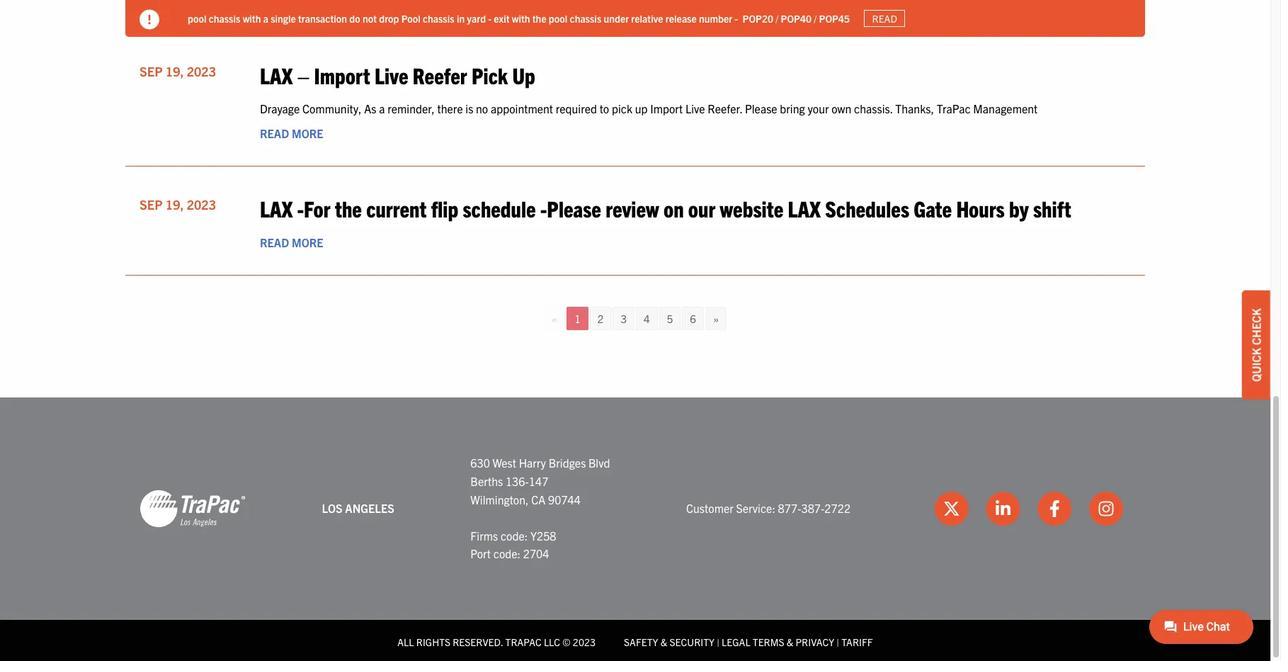 Task type: locate. For each thing, give the bounding box(es) containing it.
read more link down drayage
[[260, 126, 324, 140]]

read more down drayage
[[260, 126, 324, 140]]

1 read more link from the top
[[260, 126, 324, 140]]

1 horizontal spatial the
[[533, 12, 547, 25]]

19, inside lax – import live reefer pick up article
[[166, 63, 184, 79]]

2 vertical spatial 2023
[[573, 636, 596, 648]]

1 horizontal spatial /
[[814, 12, 817, 25]]

chassis left single
[[209, 12, 241, 25]]

| left tariff
[[837, 636, 840, 648]]

1 vertical spatial live
[[686, 101, 706, 116]]

reminder,
[[388, 101, 435, 116]]

sep 19, 2023 for lax -for the current flip schedule -please review on our website lax schedules gate hours by shift
[[140, 197, 216, 213]]

lax left –
[[260, 61, 293, 88]]

1 vertical spatial a
[[379, 101, 385, 116]]

0 vertical spatial a
[[263, 12, 269, 25]]

0 horizontal spatial import
[[314, 61, 370, 88]]

import up community,
[[314, 61, 370, 88]]

| left legal
[[717, 636, 720, 648]]

2 horizontal spatial chassis
[[570, 12, 602, 25]]

up
[[635, 101, 648, 116]]

sep 19, 2023 inside lax – import live reefer pick up article
[[140, 63, 216, 79]]

the inside article
[[335, 194, 362, 222]]

drop
[[379, 12, 399, 25]]

lax right website at right
[[788, 194, 821, 222]]

1 chassis from the left
[[209, 12, 241, 25]]

read inside lax -for the current flip schedule -please review on our website lax schedules gate hours by shift article
[[260, 235, 289, 249]]

article
[[125, 0, 1146, 33]]

1 19, from the top
[[166, 63, 184, 79]]

1 vertical spatial read more
[[260, 235, 324, 249]]

0 vertical spatial read more link
[[260, 126, 324, 140]]

yard
[[467, 12, 486, 25]]

-
[[488, 12, 492, 25], [735, 12, 738, 25], [297, 194, 304, 222], [541, 194, 547, 222]]

the right "exit"
[[533, 12, 547, 25]]

bring
[[780, 101, 805, 116]]

sep 19, 2023 inside lax -for the current flip schedule -please review on our website lax schedules gate hours by shift article
[[140, 197, 216, 213]]

please inside lax – import live reefer pick up article
[[745, 101, 778, 116]]

a inside article
[[379, 101, 385, 116]]

quick check
[[1250, 308, 1264, 381]]

with right "exit"
[[512, 12, 530, 25]]

1 vertical spatial 2023
[[187, 197, 216, 213]]

5 link
[[659, 307, 681, 331]]

chassis left in
[[423, 12, 455, 25]]

1 vertical spatial the
[[335, 194, 362, 222]]

read more inside lax – import live reefer pick up article
[[260, 126, 324, 140]]

lax – import live reefer pick up
[[260, 61, 536, 88]]

2722
[[825, 501, 851, 515]]

review
[[606, 194, 659, 222]]

19, for lax -for the current flip schedule -please review on our website lax schedules gate hours by shift
[[166, 197, 184, 213]]

lax for lax – import live reefer pick up
[[260, 61, 293, 88]]

1 sep 19, 2023 from the top
[[140, 63, 216, 79]]

please
[[745, 101, 778, 116], [547, 194, 602, 222]]

the right the for
[[335, 194, 362, 222]]

trapac
[[937, 101, 971, 116]]

lax inside lax – import live reefer pick up article
[[260, 61, 293, 88]]

read
[[873, 12, 898, 25], [260, 126, 289, 140], [260, 235, 289, 249]]

pool
[[188, 12, 207, 25], [549, 12, 568, 25]]

0 vertical spatial live
[[375, 61, 409, 88]]

1 vertical spatial read more link
[[260, 235, 324, 249]]

a right the as
[[379, 101, 385, 116]]

tariff link
[[842, 636, 873, 648]]

0 horizontal spatial a
[[263, 12, 269, 25]]

6
[[690, 312, 696, 326]]

1 vertical spatial please
[[547, 194, 602, 222]]

read more link
[[260, 126, 324, 140], [260, 235, 324, 249]]

1 read more from the top
[[260, 126, 324, 140]]

harry
[[519, 456, 546, 470]]

read more
[[260, 126, 324, 140], [260, 235, 324, 249]]

0 vertical spatial 19,
[[166, 63, 184, 79]]

read more down the for
[[260, 235, 324, 249]]

check
[[1250, 308, 1264, 345]]

angeles
[[345, 501, 395, 515]]

1 vertical spatial sep 19, 2023
[[140, 197, 216, 213]]

0 vertical spatial the
[[533, 12, 547, 25]]

1 horizontal spatial |
[[837, 636, 840, 648]]

please left bring
[[745, 101, 778, 116]]

solid image
[[140, 10, 159, 30]]

read more link down the for
[[260, 235, 324, 249]]

1 horizontal spatial pool
[[549, 12, 568, 25]]

« link
[[544, 307, 566, 331]]

relative
[[632, 12, 664, 25]]

0 horizontal spatial pool
[[188, 12, 207, 25]]

more for read more "link" inside lax -for the current flip schedule -please review on our website lax schedules gate hours by shift article
[[292, 235, 324, 249]]

pop45
[[820, 12, 850, 25]]

please inside article
[[547, 194, 602, 222]]

live up reminder,
[[375, 61, 409, 88]]

2 read more link from the top
[[260, 235, 324, 249]]

sep 19, 2023 for lax – import live reefer pick up
[[140, 63, 216, 79]]

with left single
[[243, 12, 261, 25]]

1 horizontal spatial a
[[379, 101, 385, 116]]

0 vertical spatial read
[[873, 12, 898, 25]]

1 horizontal spatial with
[[512, 12, 530, 25]]

a for with
[[263, 12, 269, 25]]

shift
[[1034, 194, 1072, 222]]

1 horizontal spatial please
[[745, 101, 778, 116]]

90744
[[548, 492, 581, 506]]

0 vertical spatial sep
[[140, 63, 163, 79]]

2 sep 19, 2023 from the top
[[140, 197, 216, 213]]

2 & from the left
[[787, 636, 794, 648]]

sep
[[140, 63, 163, 79], [140, 197, 163, 213]]

2 19, from the top
[[166, 197, 184, 213]]

& right the safety
[[661, 636, 668, 648]]

2 read more from the top
[[260, 235, 324, 249]]

1 sep from the top
[[140, 63, 163, 79]]

pick
[[612, 101, 633, 116]]

2023 inside lax – import live reefer pick up article
[[187, 63, 216, 79]]

community,
[[303, 101, 362, 116]]

2 / from the left
[[814, 12, 817, 25]]

0 horizontal spatial the
[[335, 194, 362, 222]]

0 horizontal spatial /
[[776, 12, 779, 25]]

chassis left under
[[570, 12, 602, 25]]

1 vertical spatial code:
[[494, 547, 521, 561]]

&
[[661, 636, 668, 648], [787, 636, 794, 648]]

1 with from the left
[[243, 12, 261, 25]]

pool right "exit"
[[549, 12, 568, 25]]

19, inside lax -for the current flip schedule -please review on our website lax schedules gate hours by shift article
[[166, 197, 184, 213]]

code: right port
[[494, 547, 521, 561]]

2 | from the left
[[837, 636, 840, 648]]

code:
[[501, 529, 528, 543], [494, 547, 521, 561]]

1 horizontal spatial chassis
[[423, 12, 455, 25]]

a
[[263, 12, 269, 25], [379, 101, 385, 116]]

import right up at the top of the page
[[651, 101, 683, 116]]

0 vertical spatial code:
[[501, 529, 528, 543]]

gate
[[914, 194, 952, 222]]

1 vertical spatial more
[[292, 235, 324, 249]]

live left reefer.
[[686, 101, 706, 116]]

please left review
[[547, 194, 602, 222]]

more down the for
[[292, 235, 324, 249]]

security
[[670, 636, 715, 648]]

los angeles image
[[140, 489, 246, 529]]

0 horizontal spatial |
[[717, 636, 720, 648]]

1 more from the top
[[292, 126, 324, 140]]

3 chassis from the left
[[570, 12, 602, 25]]

2023
[[187, 63, 216, 79], [187, 197, 216, 213], [573, 636, 596, 648]]

2
[[598, 312, 604, 326]]

0 vertical spatial please
[[745, 101, 778, 116]]

0 vertical spatial more
[[292, 126, 324, 140]]

more down community,
[[292, 126, 324, 140]]

2 sep from the top
[[140, 197, 163, 213]]

sep inside lax -for the current flip schedule -please review on our website lax schedules gate hours by shift article
[[140, 197, 163, 213]]

1 vertical spatial sep
[[140, 197, 163, 213]]

to
[[600, 101, 610, 116]]

1 vertical spatial 19,
[[166, 197, 184, 213]]

0 horizontal spatial &
[[661, 636, 668, 648]]

a left single
[[263, 12, 269, 25]]

chassis
[[209, 12, 241, 25], [423, 12, 455, 25], [570, 12, 602, 25]]

more inside lax -for the current flip schedule -please review on our website lax schedules gate hours by shift article
[[292, 235, 324, 249]]

& right terms
[[787, 636, 794, 648]]

0 vertical spatial read more
[[260, 126, 324, 140]]

the
[[533, 12, 547, 25], [335, 194, 362, 222]]

pop20
[[743, 12, 774, 25]]

2 more from the top
[[292, 235, 324, 249]]

code: up 2704
[[501, 529, 528, 543]]

lax -for the current flip schedule -please review on our website lax schedules gate hours by shift
[[260, 194, 1072, 222]]

lax left the for
[[260, 194, 293, 222]]

630 west harry bridges blvd berths 136-147 wilmington, ca 90744
[[471, 456, 610, 506]]

footer
[[0, 398, 1271, 661]]

read more for read more "link" inside lax -for the current flip schedule -please review on our website lax schedules gate hours by shift article
[[260, 235, 324, 249]]

rights
[[417, 636, 451, 648]]

0 horizontal spatial please
[[547, 194, 602, 222]]

2 vertical spatial read
[[260, 235, 289, 249]]

2023 inside lax -for the current flip schedule -please review on our website lax schedules gate hours by shift article
[[187, 197, 216, 213]]

19,
[[166, 63, 184, 79], [166, 197, 184, 213]]

1 horizontal spatial &
[[787, 636, 794, 648]]

pool right solid icon
[[188, 12, 207, 25]]

3
[[621, 312, 627, 326]]

0 vertical spatial sep 19, 2023
[[140, 63, 216, 79]]

sep inside lax – import live reefer pick up article
[[140, 63, 163, 79]]

all rights reserved. trapac llc © 2023
[[398, 636, 596, 648]]

1 & from the left
[[661, 636, 668, 648]]

schedule
[[463, 194, 536, 222]]

live
[[375, 61, 409, 88], [686, 101, 706, 116]]

read more inside lax -for the current flip schedule -please review on our website lax schedules gate hours by shift article
[[260, 235, 324, 249]]

–
[[297, 61, 310, 88]]

1 pool from the left
[[188, 12, 207, 25]]

0 horizontal spatial chassis
[[209, 12, 241, 25]]

own
[[832, 101, 852, 116]]

sep for lax – import live reefer pick up
[[140, 63, 163, 79]]

read for read more "link" in the lax – import live reefer pick up article
[[260, 126, 289, 140]]

1 vertical spatial import
[[651, 101, 683, 116]]

more inside lax – import live reefer pick up article
[[292, 126, 324, 140]]

read inside lax – import live reefer pick up article
[[260, 126, 289, 140]]

all
[[398, 636, 414, 648]]

read for read more "link" inside lax -for the current flip schedule -please review on our website lax schedules gate hours by shift article
[[260, 235, 289, 249]]

/ left pop40
[[776, 12, 779, 25]]

/ left pop45
[[814, 12, 817, 25]]

0 horizontal spatial with
[[243, 12, 261, 25]]

1 vertical spatial read
[[260, 126, 289, 140]]

port
[[471, 547, 491, 561]]

no
[[476, 101, 488, 116]]

with
[[243, 12, 261, 25], [512, 12, 530, 25]]

single
[[271, 12, 296, 25]]

0 vertical spatial 2023
[[187, 63, 216, 79]]



Task type: vqa. For each thing, say whether or not it's contained in the screenshot.
topmost Read More link
yes



Task type: describe. For each thing, give the bounding box(es) containing it.
2704
[[523, 547, 550, 561]]

chassis.
[[855, 101, 893, 116]]

not
[[363, 12, 377, 25]]

read link
[[865, 10, 906, 27]]

lax -for the current flip schedule -please review on our website lax schedules gate hours by shift article
[[125, 181, 1146, 275]]

legal terms & privacy link
[[722, 636, 835, 648]]

a for as
[[379, 101, 385, 116]]

privacy
[[796, 636, 835, 648]]

«
[[552, 312, 558, 326]]

in
[[457, 12, 465, 25]]

reefer.
[[708, 101, 743, 116]]

» link
[[706, 307, 727, 331]]

your
[[808, 101, 829, 116]]

2 pool from the left
[[549, 12, 568, 25]]

current
[[366, 194, 427, 222]]

reefer
[[413, 61, 467, 88]]

under
[[604, 12, 629, 25]]

on
[[664, 194, 684, 222]]

schedules
[[826, 194, 910, 222]]

our
[[689, 194, 716, 222]]

footer containing 630 west harry bridges blvd
[[0, 398, 1271, 661]]

read more for read more "link" in the lax – import live reefer pick up article
[[260, 126, 324, 140]]

4
[[644, 312, 650, 326]]

blvd
[[589, 456, 610, 470]]

3 link
[[613, 307, 635, 331]]

bridges
[[549, 456, 586, 470]]

quick
[[1250, 347, 1264, 381]]

tariff
[[842, 636, 873, 648]]

customer service: 877-387-2722
[[687, 501, 851, 515]]

quick check link
[[1243, 290, 1271, 399]]

2023 for lax -for the current flip schedule -please review on our website lax schedules gate hours by shift
[[187, 197, 216, 213]]

pick
[[472, 61, 508, 88]]

safety & security link
[[624, 636, 715, 648]]

is
[[466, 101, 474, 116]]

trapac
[[506, 636, 542, 648]]

do
[[350, 12, 360, 25]]

more for read more "link" in the lax – import live reefer pick up article
[[292, 126, 324, 140]]

1 / from the left
[[776, 12, 779, 25]]

for
[[304, 194, 331, 222]]

lax – import live reefer pick up article
[[125, 47, 1146, 167]]

drayage
[[260, 101, 300, 116]]

5
[[667, 312, 673, 326]]

number
[[699, 12, 733, 25]]

drayage community, as a reminder, there is no appointment required to pick up import live reefer. please bring your own chassis. thanks, trapac management
[[260, 101, 1038, 116]]

customer
[[687, 501, 734, 515]]

19, for lax – import live reefer pick up
[[166, 63, 184, 79]]

hours
[[957, 194, 1005, 222]]

west
[[493, 456, 517, 470]]

2 chassis from the left
[[423, 12, 455, 25]]

6 link
[[683, 307, 704, 331]]

read more link inside lax -for the current flip schedule -please review on our website lax schedules gate hours by shift article
[[260, 235, 324, 249]]

transaction
[[298, 12, 347, 25]]

147
[[529, 474, 549, 488]]

pool chassis with a single transaction  do not drop pool chassis in yard -  exit with the pool chassis under relative release number -  pop20 / pop40 / pop45
[[188, 12, 850, 25]]

exit
[[494, 12, 510, 25]]

0 horizontal spatial live
[[375, 61, 409, 88]]

los angeles
[[322, 501, 395, 515]]

1 horizontal spatial live
[[686, 101, 706, 116]]

reserved.
[[453, 636, 503, 648]]

safety
[[624, 636, 659, 648]]

wilmington,
[[471, 492, 529, 506]]

there
[[438, 101, 463, 116]]

by
[[1010, 194, 1029, 222]]

630
[[471, 456, 490, 470]]

1 | from the left
[[717, 636, 720, 648]]

release
[[666, 12, 697, 25]]

website
[[720, 194, 784, 222]]

»
[[713, 312, 719, 326]]

llc
[[544, 636, 561, 648]]

©
[[563, 636, 571, 648]]

appointment
[[491, 101, 553, 116]]

firms code:  y258 port code:  2704
[[471, 529, 557, 561]]

0 vertical spatial import
[[314, 61, 370, 88]]

as
[[364, 101, 377, 116]]

ca
[[532, 492, 546, 506]]

read more link inside lax – import live reefer pick up article
[[260, 126, 324, 140]]

legal
[[722, 636, 751, 648]]

flip
[[431, 194, 459, 222]]

1 horizontal spatial import
[[651, 101, 683, 116]]

sep for lax -for the current flip schedule -please review on our website lax schedules gate hours by shift
[[140, 197, 163, 213]]

pop40
[[781, 12, 812, 25]]

berths
[[471, 474, 503, 488]]

up
[[513, 61, 536, 88]]

lax for lax -for the current flip schedule -please review on our website lax schedules gate hours by shift
[[260, 194, 293, 222]]

2 with from the left
[[512, 12, 530, 25]]

firms
[[471, 529, 498, 543]]

1 link
[[567, 307, 589, 331]]

387-
[[802, 501, 825, 515]]

1
[[575, 312, 581, 326]]

2023 for lax – import live reefer pick up
[[187, 63, 216, 79]]

4 link
[[636, 307, 658, 331]]

terms
[[753, 636, 785, 648]]

2 link
[[590, 307, 612, 331]]

safety & security | legal terms & privacy | tariff
[[624, 636, 873, 648]]

required
[[556, 101, 597, 116]]

y258
[[531, 529, 557, 543]]



